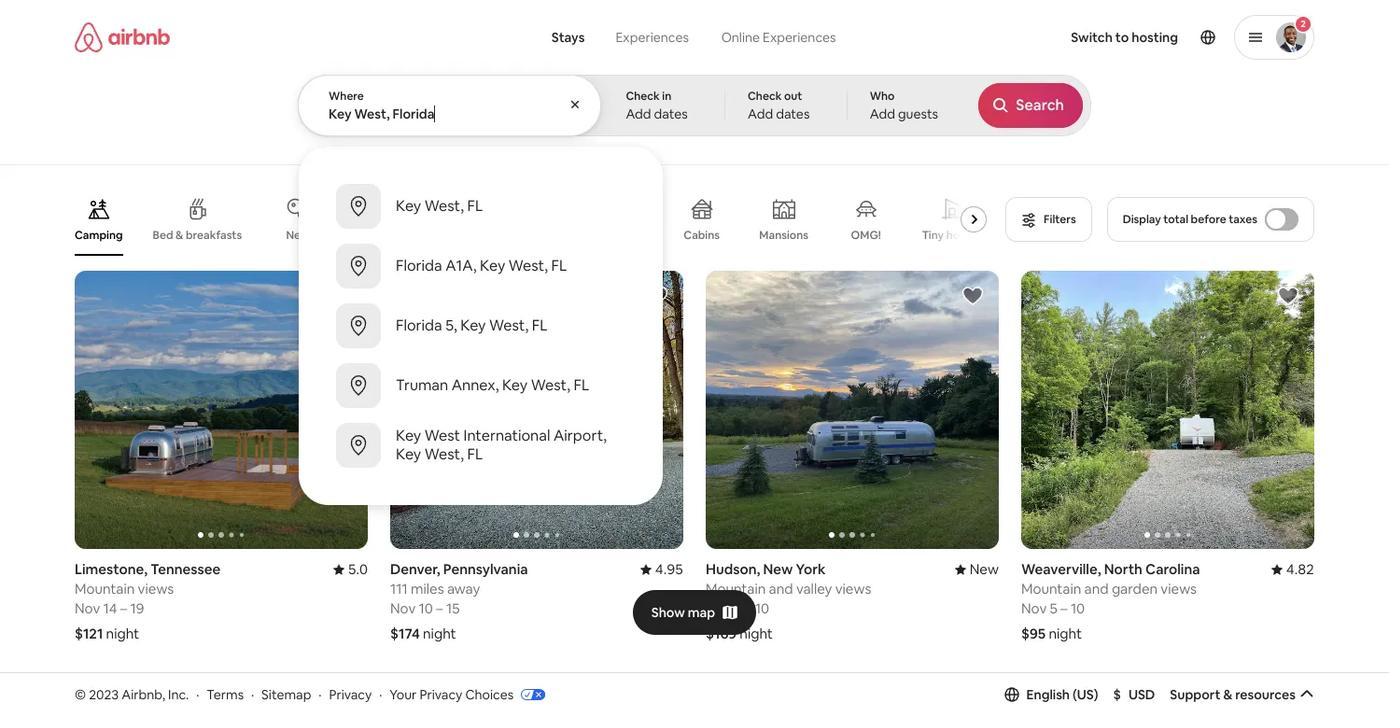 Task type: describe. For each thing, give the bounding box(es) containing it.
experiences inside online experiences link
[[763, 29, 836, 46]]

add to wishlist: limestone, tennessee image
[[330, 285, 353, 307]]

– inside weaverville, north carolina mountain and garden views nov 5 – 10 $95 night
[[1061, 600, 1068, 617]]

a1a,
[[446, 256, 477, 275]]

carolina
[[1146, 560, 1200, 578]]

north
[[1104, 560, 1143, 578]]

group containing camping
[[75, 183, 994, 256]]

none search field containing key west, fl
[[298, 0, 1091, 505]]

limestone,
[[75, 560, 148, 578]]

pennsylvania
[[443, 560, 528, 578]]

stays tab panel
[[298, 75, 1091, 505]]

english (us)
[[1027, 686, 1098, 703]]

3 · from the left
[[319, 686, 322, 703]]

annex,
[[452, 375, 499, 395]]

your
[[390, 686, 417, 703]]

to
[[1116, 29, 1129, 46]]

breakfasts
[[186, 228, 242, 243]]

before
[[1191, 212, 1226, 227]]

florida 5, key west, fl option
[[299, 296, 663, 356]]

terms
[[207, 686, 244, 703]]

$95
[[1021, 625, 1046, 643]]

filters button
[[1006, 197, 1092, 242]]

west, inside key west, fl option
[[425, 196, 464, 216]]

away
[[447, 580, 480, 598]]

stays button
[[537, 19, 600, 56]]

2 · from the left
[[251, 686, 254, 703]]

international
[[464, 426, 550, 445]]

$174
[[390, 625, 420, 643]]

west
[[425, 426, 460, 445]]

new inside group
[[286, 228, 310, 243]]

4.95 out of 5 average rating image
[[640, 560, 683, 578]]

florida for florida 5, key west, fl
[[396, 316, 442, 335]]

terms link
[[207, 686, 244, 703]]

© 2023 airbnb, inc. ·
[[75, 686, 199, 703]]

night inside denver, pennsylvania 111 miles away nov 10 – 15 $174 night
[[423, 625, 456, 643]]

show
[[651, 604, 685, 620]]

florida a1a, key west, fl option
[[299, 236, 663, 296]]

online experiences link
[[705, 19, 853, 56]]

in
[[662, 89, 671, 104]]

florida 5, key west, fl
[[396, 316, 548, 335]]

check in add dates
[[626, 89, 688, 122]]

2
[[1301, 18, 1306, 30]]

bed
[[153, 228, 173, 243]]

switch
[[1071, 29, 1113, 46]]

filters
[[1044, 212, 1076, 227]]

10 inside denver, pennsylvania 111 miles away nov 10 – 15 $174 night
[[419, 600, 433, 617]]

support & resources button
[[1170, 686, 1314, 703]]

support & resources
[[1170, 686, 1296, 703]]

night inside limestone, tennessee mountain views nov 14 – 19 $121 night
[[106, 625, 139, 643]]

who add guests
[[870, 89, 938, 122]]

map
[[688, 604, 715, 620]]

experiences button
[[600, 19, 705, 56]]

show map
[[651, 604, 715, 620]]

hudson, new york mountain and valley views nov 5 – 10 $169 night
[[706, 560, 871, 643]]

dates for check in add dates
[[654, 105, 688, 122]]

profile element
[[881, 0, 1315, 75]]

airbnb,
[[122, 686, 165, 703]]

10 for mountain and garden views
[[1071, 600, 1085, 617]]

florida for florida a1a, key west, fl
[[396, 256, 442, 275]]

dates for check out add dates
[[776, 105, 810, 122]]

add inside who add guests
[[870, 105, 895, 122]]

your privacy choices link
[[390, 686, 545, 704]]

display total before taxes
[[1123, 212, 1258, 227]]

support
[[1170, 686, 1221, 703]]

2023
[[89, 686, 119, 703]]

19
[[130, 600, 144, 617]]

10 for mountain and valley views
[[755, 600, 769, 617]]

fl for florida a1a, key west, fl
[[551, 256, 567, 275]]

truman annex, key west, fl
[[396, 375, 589, 395]]

west, for 5,
[[489, 316, 529, 335]]

– inside hudson, new york mountain and valley views nov 5 – 10 $169 night
[[745, 600, 752, 617]]

$121
[[75, 625, 103, 643]]

tennessee
[[150, 560, 220, 578]]

west, for annex,
[[531, 375, 570, 395]]

$169
[[706, 625, 737, 643]]

guests
[[898, 105, 938, 122]]

nov inside hudson, new york mountain and valley views nov 5 – 10 $169 night
[[706, 600, 731, 617]]

key west international airport, key west, fl
[[396, 426, 607, 464]]

usd
[[1129, 686, 1155, 703]]

cabins
[[684, 228, 720, 243]]

5.0 out of 5 average rating image
[[333, 560, 368, 578]]

5 for $95
[[1050, 600, 1058, 617]]

$ usd
[[1113, 686, 1155, 703]]

denver,
[[390, 560, 440, 578]]

add for check in add dates
[[626, 105, 651, 122]]

west, for a1a,
[[509, 256, 548, 275]]

& for bed
[[176, 228, 183, 243]]

weaverville, north carolina mountain and garden views nov 5 – 10 $95 night
[[1021, 560, 1200, 643]]

english (us) button
[[1004, 686, 1098, 703]]

sitemap link
[[262, 686, 311, 703]]

homes
[[946, 228, 982, 243]]

display
[[1123, 212, 1161, 227]]

weaverville,
[[1021, 560, 1101, 578]]

display total before taxes button
[[1107, 197, 1315, 242]]

florida a1a, key west, fl
[[396, 256, 567, 275]]

taxes
[[1229, 212, 1258, 227]]

2 horizontal spatial new
[[970, 560, 999, 578]]

truman
[[396, 375, 448, 395]]

what can we help you find? tab list
[[537, 19, 705, 56]]

1 · from the left
[[196, 686, 199, 703]]

resources
[[1235, 686, 1296, 703]]

4.82 out of 5 average rating image
[[1271, 560, 1315, 578]]

add for check out add dates
[[748, 105, 773, 122]]

stays
[[552, 29, 585, 46]]



Task type: locate. For each thing, give the bounding box(es) containing it.
add
[[626, 105, 651, 122], [748, 105, 773, 122], [870, 105, 895, 122]]

views down carolina at the right
[[1161, 580, 1197, 598]]

experiences right online
[[763, 29, 836, 46]]

add to wishlist: hinsdale, new york image
[[1277, 696, 1300, 717]]

1 privacy from the left
[[329, 686, 372, 703]]

check
[[626, 89, 660, 104], [748, 89, 782, 104]]

1 horizontal spatial and
[[1084, 580, 1109, 598]]

1 horizontal spatial 5
[[1050, 600, 1058, 617]]

2 horizontal spatial mountain
[[1021, 580, 1081, 598]]

experiences inside experiences button
[[616, 29, 689, 46]]

experiences
[[616, 29, 689, 46], [763, 29, 836, 46]]

2 views from the left
[[835, 580, 871, 598]]

2 experiences from the left
[[763, 29, 836, 46]]

1 horizontal spatial views
[[835, 580, 871, 598]]

111
[[390, 580, 408, 598]]

online experiences
[[721, 29, 836, 46]]

10 inside hudson, new york mountain and valley views nov 5 – 10 $169 night
[[755, 600, 769, 617]]

mountain for mountain and garden views
[[1021, 580, 1081, 598]]

check out add dates
[[748, 89, 810, 122]]

©
[[75, 686, 86, 703]]

1 horizontal spatial add
[[748, 105, 773, 122]]

5 for $169
[[734, 600, 742, 617]]

add to wishlist: denver, pennsylvania image
[[646, 285, 668, 307]]

3 nov from the left
[[706, 600, 731, 617]]

views inside limestone, tennessee mountain views nov 14 – 19 $121 night
[[138, 580, 174, 598]]

1 experiences from the left
[[616, 29, 689, 46]]

night inside weaverville, north carolina mountain and garden views nov 5 – 10 $95 night
[[1049, 625, 1082, 643]]

mountain down weaverville,
[[1021, 580, 1081, 598]]

5 inside hudson, new york mountain and valley views nov 5 – 10 $169 night
[[734, 600, 742, 617]]

privacy right your at the left bottom of the page
[[420, 686, 462, 703]]

add inside check in add dates
[[626, 105, 651, 122]]

and inside weaverville, north carolina mountain and garden views nov 5 – 10 $95 night
[[1084, 580, 1109, 598]]

– left '15'
[[436, 600, 443, 617]]

1 vertical spatial &
[[1223, 686, 1233, 703]]

1 vertical spatial florida
[[396, 316, 442, 335]]

1 check from the left
[[626, 89, 660, 104]]

denver, pennsylvania 111 miles away nov 10 – 15 $174 night
[[390, 560, 528, 643]]

1 add from the left
[[626, 105, 651, 122]]

mountain
[[75, 580, 135, 598], [706, 580, 766, 598], [1021, 580, 1081, 598]]

west, inside truman annex, key west, fl option
[[531, 375, 570, 395]]

1 10 from the left
[[419, 600, 433, 617]]

& right support
[[1223, 686, 1233, 703]]

1 horizontal spatial 10
[[755, 600, 769, 617]]

mountain inside weaverville, north carolina mountain and garden views nov 5 – 10 $95 night
[[1021, 580, 1081, 598]]

key
[[396, 196, 421, 216], [480, 256, 505, 275], [460, 316, 486, 335], [502, 375, 528, 395], [396, 426, 421, 445], [396, 444, 421, 464]]

2 and from the left
[[1084, 580, 1109, 598]]

show map button
[[633, 590, 756, 634]]

views right valley
[[835, 580, 871, 598]]

· right the inc.
[[196, 686, 199, 703]]

key west, fl
[[396, 196, 483, 216]]

where
[[329, 89, 364, 104]]

camping
[[75, 228, 123, 243]]

& right bed
[[176, 228, 183, 243]]

10 down weaverville,
[[1071, 600, 1085, 617]]

2 horizontal spatial 10
[[1071, 600, 1085, 617]]

3 10 from the left
[[1071, 600, 1085, 617]]

& for support
[[1223, 686, 1233, 703]]

15
[[446, 600, 460, 617]]

new place to stay image
[[955, 560, 999, 578]]

mansions
[[759, 228, 808, 243]]

fl inside key west international airport, key west, fl
[[467, 444, 483, 464]]

out
[[784, 89, 802, 104]]

– inside limestone, tennessee mountain views nov 14 – 19 $121 night
[[120, 600, 127, 617]]

10
[[419, 600, 433, 617], [755, 600, 769, 617], [1071, 600, 1085, 617]]

add down experiences button
[[626, 105, 651, 122]]

check inside check out add dates
[[748, 89, 782, 104]]

fl for florida 5, key west, fl
[[532, 316, 548, 335]]

check left in at the left top of the page
[[626, 89, 660, 104]]

west, right 5,
[[489, 316, 529, 335]]

1 mountain from the left
[[75, 580, 135, 598]]

& inside group
[[176, 228, 183, 243]]

3 views from the left
[[1161, 580, 1197, 598]]

1 – from the left
[[120, 600, 127, 617]]

tiny
[[922, 228, 944, 243]]

2 5 from the left
[[1050, 600, 1058, 617]]

· left the add to wishlist: woodstock, virginia 'image'
[[319, 686, 322, 703]]

· left your at the left bottom of the page
[[379, 686, 382, 703]]

– right 14
[[120, 600, 127, 617]]

limestone, tennessee mountain views nov 14 – 19 $121 night
[[75, 560, 220, 643]]

10 down miles
[[419, 600, 433, 617]]

fl
[[467, 196, 483, 216], [551, 256, 567, 275], [532, 316, 548, 335], [574, 375, 589, 395], [467, 444, 483, 464]]

1 horizontal spatial privacy
[[420, 686, 462, 703]]

york
[[796, 560, 826, 578]]

truman annex, key west, fl option
[[299, 356, 663, 415]]

countryside
[[354, 228, 419, 243]]

and left valley
[[769, 580, 793, 598]]

and for north
[[1084, 580, 1109, 598]]

5,
[[446, 316, 457, 335]]

privacy
[[329, 686, 372, 703], [420, 686, 462, 703]]

dates down in at the left top of the page
[[654, 105, 688, 122]]

4 – from the left
[[1061, 600, 1068, 617]]

– down weaverville,
[[1061, 600, 1068, 617]]

3 – from the left
[[745, 600, 752, 617]]

west, down truman
[[425, 444, 464, 464]]

west,
[[425, 196, 464, 216], [509, 256, 548, 275], [489, 316, 529, 335], [531, 375, 570, 395], [425, 444, 464, 464]]

dates inside check out add dates
[[776, 105, 810, 122]]

4.95
[[655, 560, 683, 578]]

4.82
[[1286, 560, 1315, 578]]

1 horizontal spatial dates
[[776, 105, 810, 122]]

inc.
[[168, 686, 189, 703]]

airport,
[[554, 426, 607, 445]]

privacy left your at the left bottom of the page
[[329, 686, 372, 703]]

check for check out add dates
[[748, 89, 782, 104]]

1 nov from the left
[[75, 600, 100, 617]]

terms · sitemap · privacy
[[207, 686, 372, 703]]

10 inside weaverville, north carolina mountain and garden views nov 5 – 10 $95 night
[[1071, 600, 1085, 617]]

3 add from the left
[[870, 105, 895, 122]]

Where field
[[329, 105, 573, 122]]

mountain inside limestone, tennessee mountain views nov 14 – 19 $121 night
[[75, 580, 135, 598]]

0 horizontal spatial views
[[138, 580, 174, 598]]

views inside weaverville, north carolina mountain and garden views nov 5 – 10 $95 night
[[1161, 580, 1197, 598]]

mountain up 14
[[75, 580, 135, 598]]

·
[[196, 686, 199, 703], [251, 686, 254, 703], [319, 686, 322, 703], [379, 686, 382, 703]]

1 5 from the left
[[734, 600, 742, 617]]

and
[[769, 580, 793, 598], [1084, 580, 1109, 598]]

garden
[[1112, 580, 1158, 598]]

2 privacy from the left
[[420, 686, 462, 703]]

0 horizontal spatial experiences
[[616, 29, 689, 46]]

night down '15'
[[423, 625, 456, 643]]

$
[[1113, 686, 1121, 703]]

1 views from the left
[[138, 580, 174, 598]]

views inside hudson, new york mountain and valley views nov 5 – 10 $169 night
[[835, 580, 871, 598]]

2 horizontal spatial add
[[870, 105, 895, 122]]

dates
[[654, 105, 688, 122], [776, 105, 810, 122]]

valley
[[796, 580, 832, 598]]

switch to hosting
[[1071, 29, 1178, 46]]

0 horizontal spatial dates
[[654, 105, 688, 122]]

west, up airport,
[[531, 375, 570, 395]]

1 horizontal spatial new
[[763, 560, 793, 578]]

0 horizontal spatial 10
[[419, 600, 433, 617]]

add to wishlist: hudson, new york image
[[962, 285, 984, 307]]

2 add from the left
[[748, 105, 773, 122]]

nov inside weaverville, north carolina mountain and garden views nov 5 – 10 $95 night
[[1021, 600, 1047, 617]]

1 night from the left
[[106, 625, 139, 643]]

14
[[103, 600, 117, 617]]

0 vertical spatial florida
[[396, 256, 442, 275]]

views for mountain and garden views
[[1161, 580, 1197, 598]]

views
[[138, 580, 174, 598], [835, 580, 871, 598], [1161, 580, 1197, 598]]

add down "who"
[[870, 105, 895, 122]]

check left out
[[748, 89, 782, 104]]

5 down weaverville,
[[1050, 600, 1058, 617]]

add to wishlist: weaverville, north carolina image
[[1277, 285, 1300, 307]]

new inside hudson, new york mountain and valley views nov 5 – 10 $169 night
[[763, 560, 793, 578]]

key west international airport, key west, fl option
[[299, 415, 663, 475]]

add inside check out add dates
[[748, 105, 773, 122]]

privacy link
[[329, 686, 372, 703]]

2 10 from the left
[[755, 600, 769, 617]]

1 dates from the left
[[654, 105, 688, 122]]

west, inside "florida a1a, key west, fl" option
[[509, 256, 548, 275]]

0 horizontal spatial new
[[286, 228, 310, 243]]

tiny homes
[[922, 228, 982, 243]]

mountain inside hudson, new york mountain and valley views nov 5 – 10 $169 night
[[706, 580, 766, 598]]

2 mountain from the left
[[706, 580, 766, 598]]

florida left the a1a,
[[396, 256, 442, 275]]

and for new
[[769, 580, 793, 598]]

night
[[106, 625, 139, 643], [423, 625, 456, 643], [740, 625, 773, 643], [1049, 625, 1082, 643]]

· right terms
[[251, 686, 254, 703]]

1 horizontal spatial check
[[748, 89, 782, 104]]

None search field
[[298, 0, 1091, 505]]

add to wishlist: woodstock, virginia image
[[330, 696, 353, 717]]

5.0
[[348, 560, 368, 578]]

dates down out
[[776, 105, 810, 122]]

check inside check in add dates
[[626, 89, 660, 104]]

bed & breakfasts
[[153, 228, 242, 243]]

total
[[1164, 212, 1189, 227]]

5 inside weaverville, north carolina mountain and garden views nov 5 – 10 $95 night
[[1050, 600, 1058, 617]]

night inside hudson, new york mountain and valley views nov 5 – 10 $169 night
[[740, 625, 773, 643]]

4 night from the left
[[1049, 625, 1082, 643]]

1 horizontal spatial experiences
[[763, 29, 836, 46]]

switch to hosting link
[[1060, 18, 1189, 57]]

– inside denver, pennsylvania 111 miles away nov 10 – 15 $174 night
[[436, 600, 443, 617]]

2 horizontal spatial views
[[1161, 580, 1197, 598]]

0 horizontal spatial &
[[176, 228, 183, 243]]

5 up $169
[[734, 600, 742, 617]]

experiences up in at the left top of the page
[[616, 29, 689, 46]]

nov inside denver, pennsylvania 111 miles away nov 10 – 15 $174 night
[[390, 600, 416, 617]]

and inside hudson, new york mountain and valley views nov 5 – 10 $169 night
[[769, 580, 793, 598]]

group
[[75, 183, 994, 256], [75, 271, 368, 549], [390, 271, 683, 549], [706, 271, 999, 549], [1021, 271, 1315, 549], [75, 682, 368, 717], [390, 682, 683, 717], [706, 682, 999, 717], [706, 682, 999, 717], [1021, 682, 1315, 717]]

2 check from the left
[[748, 89, 782, 104]]

key west, fl option
[[299, 176, 663, 236]]

choices
[[465, 686, 514, 703]]

1 horizontal spatial mountain
[[706, 580, 766, 598]]

2 – from the left
[[436, 600, 443, 617]]

nov up $95
[[1021, 600, 1047, 617]]

check for check in add dates
[[626, 89, 660, 104]]

3 mountain from the left
[[1021, 580, 1081, 598]]

views for mountain and valley views
[[835, 580, 871, 598]]

new right the breakfasts
[[286, 228, 310, 243]]

add down online experiences
[[748, 105, 773, 122]]

west, inside the florida 5, key west, fl option
[[489, 316, 529, 335]]

2 florida from the top
[[396, 316, 442, 335]]

hudson,
[[706, 560, 760, 578]]

– down hudson,
[[745, 600, 752, 617]]

10 down hudson,
[[755, 600, 769, 617]]

new left york
[[763, 560, 793, 578]]

your privacy choices
[[390, 686, 514, 703]]

0 horizontal spatial mountain
[[75, 580, 135, 598]]

who
[[870, 89, 895, 104]]

2 button
[[1234, 15, 1315, 60]]

night down 14
[[106, 625, 139, 643]]

1 and from the left
[[769, 580, 793, 598]]

hosting
[[1132, 29, 1178, 46]]

night right $169
[[740, 625, 773, 643]]

english
[[1027, 686, 1070, 703]]

2 night from the left
[[423, 625, 456, 643]]

dates inside check in add dates
[[654, 105, 688, 122]]

nov inside limestone, tennessee mountain views nov 14 – 19 $121 night
[[75, 600, 100, 617]]

west, right the a1a,
[[509, 256, 548, 275]]

0 vertical spatial &
[[176, 228, 183, 243]]

florida left 5,
[[396, 316, 442, 335]]

online
[[721, 29, 760, 46]]

(us)
[[1073, 686, 1098, 703]]

0 horizontal spatial add
[[626, 105, 651, 122]]

mountain down hudson,
[[706, 580, 766, 598]]

miles
[[411, 580, 444, 598]]

search suggestions list box
[[299, 162, 663, 490]]

new left weaverville,
[[970, 560, 999, 578]]

0 horizontal spatial and
[[769, 580, 793, 598]]

nov up $169
[[706, 600, 731, 617]]

nov left 14
[[75, 600, 100, 617]]

fl for truman annex, key west, fl
[[574, 375, 589, 395]]

–
[[120, 600, 127, 617], [436, 600, 443, 617], [745, 600, 752, 617], [1061, 600, 1068, 617]]

3 night from the left
[[740, 625, 773, 643]]

2 dates from the left
[[776, 105, 810, 122]]

and down north
[[1084, 580, 1109, 598]]

1 horizontal spatial &
[[1223, 686, 1233, 703]]

nov down 111
[[390, 600, 416, 617]]

5
[[734, 600, 742, 617], [1050, 600, 1058, 617]]

1 florida from the top
[[396, 256, 442, 275]]

4 · from the left
[[379, 686, 382, 703]]

2 nov from the left
[[390, 600, 416, 617]]

0 horizontal spatial check
[[626, 89, 660, 104]]

0 horizontal spatial 5
[[734, 600, 742, 617]]

west, up the a1a,
[[425, 196, 464, 216]]

views up 19
[[138, 580, 174, 598]]

night right $95
[[1049, 625, 1082, 643]]

4 nov from the left
[[1021, 600, 1047, 617]]

mountain for mountain and valley views
[[706, 580, 766, 598]]

0 horizontal spatial privacy
[[329, 686, 372, 703]]

sitemap
[[262, 686, 311, 703]]

west, inside key west international airport, key west, fl
[[425, 444, 464, 464]]



Task type: vqa. For each thing, say whether or not it's contained in the screenshot.
premises
no



